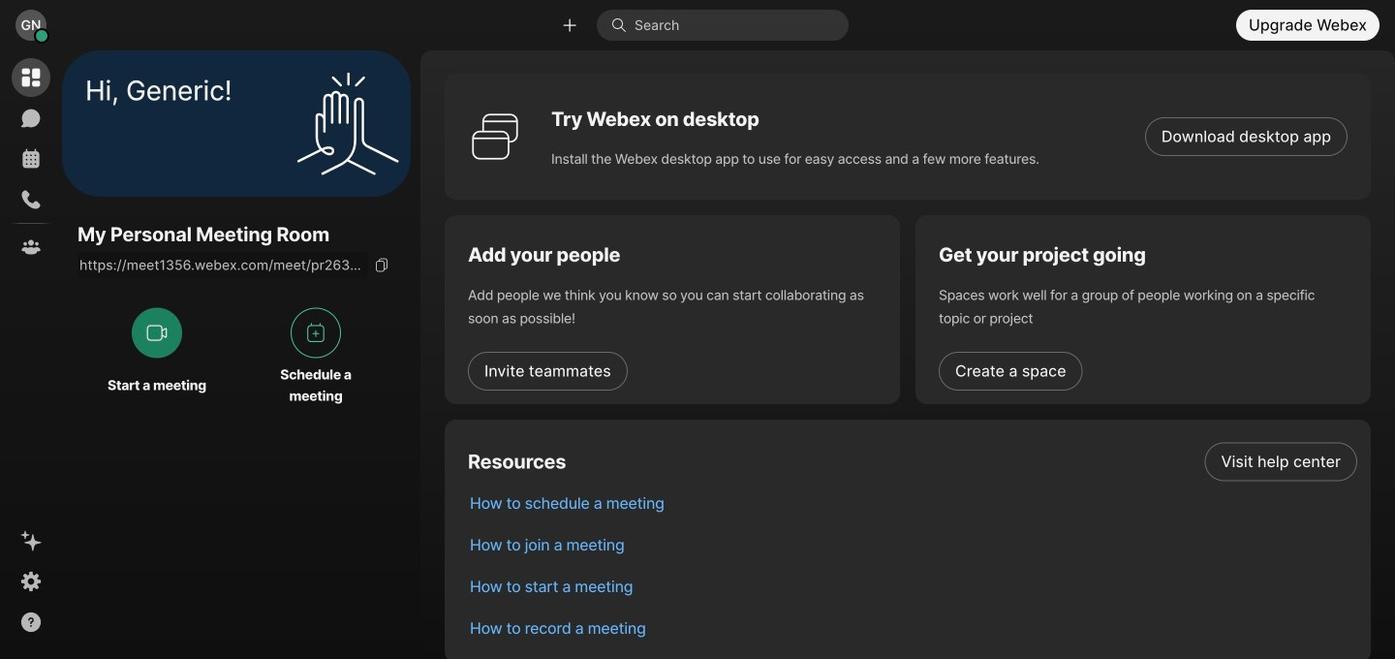 Task type: describe. For each thing, give the bounding box(es) containing it.
2 list item from the top
[[455, 483, 1371, 524]]

4 list item from the top
[[455, 566, 1371, 608]]

1 list item from the top
[[455, 441, 1371, 483]]

5 list item from the top
[[455, 608, 1371, 649]]



Task type: locate. For each thing, give the bounding box(es) containing it.
3 list item from the top
[[455, 524, 1371, 566]]

None text field
[[78, 251, 368, 278]]

list item
[[455, 441, 1371, 483], [455, 483, 1371, 524], [455, 524, 1371, 566], [455, 566, 1371, 608], [455, 608, 1371, 649]]

navigation
[[0, 50, 62, 659]]

webex tab list
[[12, 58, 50, 267]]

two hands high fiving image
[[290, 65, 406, 182]]



Task type: vqa. For each thing, say whether or not it's contained in the screenshot.
'Test Space' list item
no



